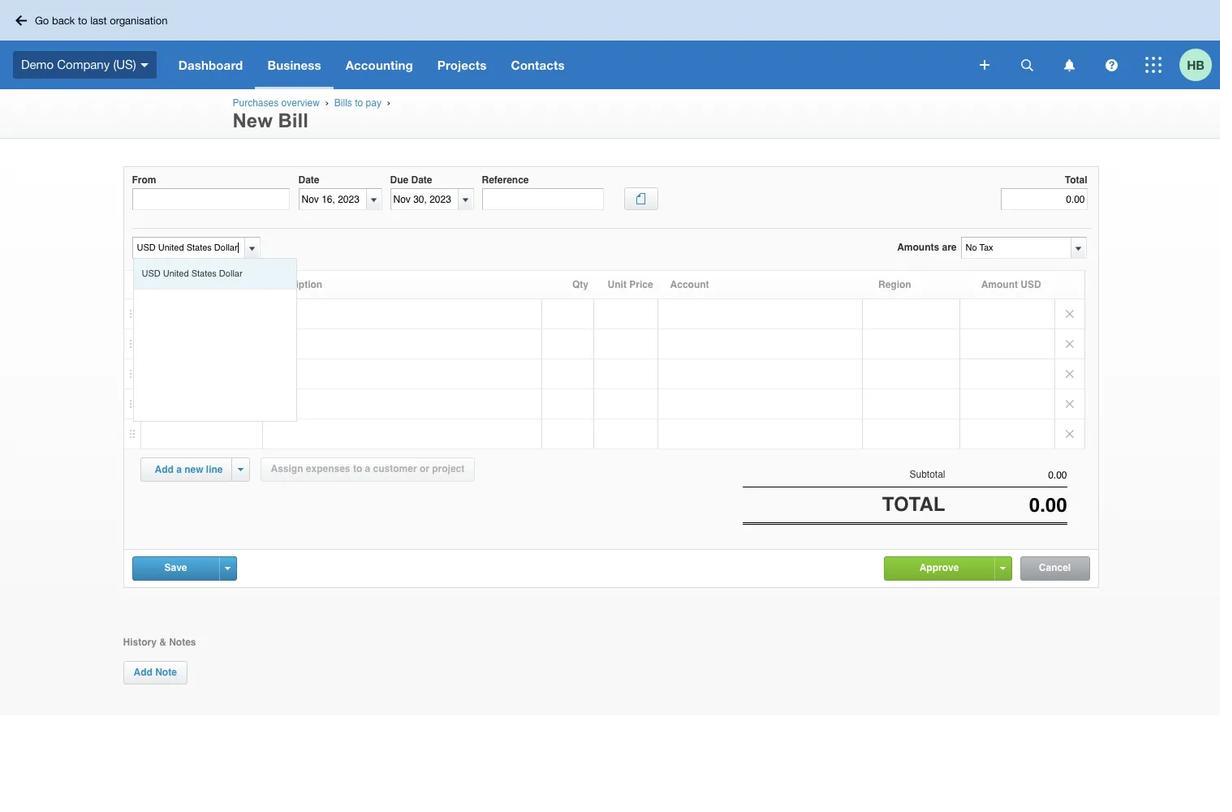 Task type: describe. For each thing, give the bounding box(es) containing it.
go back to last organisation link
[[10, 8, 177, 33]]

bills to pay link
[[334, 97, 381, 109]]

contacts
[[511, 58, 565, 72]]

history
[[123, 637, 157, 648]]

new
[[233, 110, 273, 132]]

accounting
[[346, 58, 413, 72]]

1 horizontal spatial a
[[365, 464, 370, 475]]

region
[[878, 279, 911, 291]]

dashboard
[[178, 58, 243, 72]]

add a new line link
[[145, 459, 233, 481]]

3 delete line item image from the top
[[1055, 420, 1084, 449]]

assign
[[271, 464, 303, 475]]

bill
[[278, 110, 308, 132]]

business button
[[255, 41, 333, 89]]

add note
[[134, 667, 177, 679]]

item
[[145, 279, 165, 291]]

overview
[[281, 97, 320, 109]]

2 delete line item image from the top
[[1055, 360, 1084, 389]]

0 horizontal spatial a
[[176, 464, 182, 476]]

are
[[942, 242, 957, 253]]

purchases
[[233, 97, 279, 109]]

approve link
[[885, 557, 994, 579]]

expenses
[[306, 464, 350, 475]]

1 › from the left
[[325, 97, 329, 108]]

total
[[882, 494, 945, 516]]

(us)
[[113, 57, 136, 71]]

unit
[[608, 279, 627, 291]]

more approve options... image
[[1000, 567, 1006, 570]]

projects button
[[425, 41, 499, 89]]

united
[[163, 269, 189, 279]]

amounts are
[[897, 242, 957, 253]]

business
[[267, 58, 321, 72]]

hb button
[[1180, 41, 1220, 89]]

to for a
[[353, 464, 362, 475]]

reference
[[482, 175, 529, 186]]

add for add a new line
[[155, 464, 174, 476]]

due date
[[390, 175, 432, 186]]

to for last
[[78, 14, 87, 26]]

assign expenses to a customer or project link
[[260, 458, 475, 482]]

customer
[[373, 464, 417, 475]]

pay
[[366, 97, 381, 109]]

usd united states dollar
[[142, 269, 242, 279]]

accounting button
[[333, 41, 425, 89]]

add for add note
[[134, 667, 152, 679]]

1 date from the left
[[298, 175, 319, 186]]

price
[[629, 279, 653, 291]]

from
[[132, 175, 156, 186]]

save
[[164, 562, 187, 574]]

contacts button
[[499, 41, 577, 89]]

0 horizontal spatial usd
[[142, 269, 161, 279]]

account
[[670, 279, 709, 291]]

2 delete line item image from the top
[[1055, 390, 1084, 419]]

Due Date text field
[[391, 189, 458, 210]]

&
[[159, 637, 166, 648]]

assign expenses to a customer or project
[[271, 464, 465, 475]]

more save options... image
[[225, 567, 231, 570]]

1 horizontal spatial usd
[[1021, 279, 1041, 291]]

to inside purchases overview › bills to pay › new bill
[[355, 97, 363, 109]]

go back to last organisation
[[35, 14, 168, 26]]

amount usd
[[981, 279, 1041, 291]]

Reference text field
[[482, 189, 604, 210]]



Task type: vqa. For each thing, say whether or not it's contained in the screenshot.
the Check number
no



Task type: locate. For each thing, give the bounding box(es) containing it.
1 delete line item image from the top
[[1055, 300, 1084, 329]]

history & notes
[[123, 637, 196, 648]]

banner
[[0, 0, 1220, 89]]

2 horizontal spatial svg image
[[1105, 59, 1118, 71]]

usd right "amount"
[[1021, 279, 1041, 291]]

navigation inside banner
[[166, 41, 969, 89]]

2 date from the left
[[411, 175, 432, 186]]

purchases overview link
[[233, 97, 320, 109]]

organisation
[[110, 14, 168, 26]]

more add line options... image
[[238, 468, 244, 472]]

unit price
[[608, 279, 653, 291]]

line
[[206, 464, 223, 476]]

delete line item image
[[1055, 330, 1084, 359], [1055, 390, 1084, 419]]

delete line item image
[[1055, 300, 1084, 329], [1055, 360, 1084, 389], [1055, 420, 1084, 449]]

2 › from the left
[[387, 97, 390, 108]]

svg image
[[15, 15, 27, 26], [1105, 59, 1118, 71], [140, 63, 148, 67]]

› left bills
[[325, 97, 329, 108]]

notes
[[169, 637, 196, 648]]

0 horizontal spatial ›
[[325, 97, 329, 108]]

0 horizontal spatial add
[[134, 667, 152, 679]]

a
[[365, 464, 370, 475], [176, 464, 182, 476]]

0 horizontal spatial date
[[298, 175, 319, 186]]

add note link
[[123, 661, 187, 685]]

to left pay
[[355, 97, 363, 109]]

new
[[184, 464, 203, 476]]

qty
[[572, 279, 589, 291]]

1 horizontal spatial ›
[[387, 97, 390, 108]]

description
[[269, 279, 322, 291]]

svg image
[[1146, 57, 1162, 73], [1021, 59, 1033, 71], [1064, 59, 1074, 71], [980, 60, 990, 70]]

usd left united
[[142, 269, 161, 279]]

1 horizontal spatial date
[[411, 175, 432, 186]]

2 vertical spatial to
[[353, 464, 362, 475]]

to left last
[[78, 14, 87, 26]]

0 vertical spatial to
[[78, 14, 87, 26]]

0 vertical spatial delete line item image
[[1055, 330, 1084, 359]]

add
[[155, 464, 174, 476], [134, 667, 152, 679]]

hb
[[1187, 57, 1205, 72]]

save link
[[133, 557, 219, 579]]

subtotal
[[910, 469, 945, 481]]

svg image inside the go back to last organisation link
[[15, 15, 27, 26]]

1 vertical spatial delete line item image
[[1055, 390, 1084, 419]]

add left new
[[155, 464, 174, 476]]

1 horizontal spatial add
[[155, 464, 174, 476]]

› right pay
[[387, 97, 390, 108]]

amounts
[[897, 242, 939, 253]]

usd
[[142, 269, 161, 279], [1021, 279, 1041, 291]]

approve
[[920, 562, 959, 574]]

date
[[298, 175, 319, 186], [411, 175, 432, 186]]

amount
[[981, 279, 1018, 291]]

total
[[1065, 175, 1087, 186]]

add a new line
[[155, 464, 223, 476]]

back
[[52, 14, 75, 26]]

cancel button
[[1021, 557, 1089, 580]]

demo
[[21, 57, 54, 71]]

to inside banner
[[78, 14, 87, 26]]

None text field
[[133, 238, 242, 258], [945, 495, 1067, 517], [133, 238, 242, 258], [945, 495, 1067, 517]]

0 horizontal spatial svg image
[[15, 15, 27, 26]]

2 vertical spatial delete line item image
[[1055, 420, 1084, 449]]

svg image inside demo company (us) popup button
[[140, 63, 148, 67]]

go
[[35, 14, 49, 26]]

to right expenses
[[353, 464, 362, 475]]

None text field
[[132, 189, 289, 210], [962, 238, 1070, 258], [945, 470, 1067, 481], [132, 189, 289, 210], [962, 238, 1070, 258], [945, 470, 1067, 481]]

a left customer
[[365, 464, 370, 475]]

1 horizontal spatial svg image
[[140, 63, 148, 67]]

due
[[390, 175, 409, 186]]

date up due date text box
[[411, 175, 432, 186]]

1 vertical spatial to
[[355, 97, 363, 109]]

project
[[432, 464, 465, 475]]

0 vertical spatial add
[[155, 464, 174, 476]]

demo company (us)
[[21, 57, 136, 71]]

last
[[90, 14, 107, 26]]

1 vertical spatial add
[[134, 667, 152, 679]]

bills
[[334, 97, 352, 109]]

projects
[[437, 58, 487, 72]]

to
[[78, 14, 87, 26], [355, 97, 363, 109], [353, 464, 362, 475]]

date up the date text box
[[298, 175, 319, 186]]

dollar
[[219, 269, 242, 279]]

add left note
[[134, 667, 152, 679]]

purchases overview › bills to pay › new bill
[[233, 97, 393, 132]]

0 vertical spatial delete line item image
[[1055, 300, 1084, 329]]

dashboard link
[[166, 41, 255, 89]]

cancel
[[1039, 562, 1071, 574]]

1 delete line item image from the top
[[1055, 330, 1084, 359]]

Total text field
[[1001, 189, 1087, 210]]

›
[[325, 97, 329, 108], [387, 97, 390, 108]]

demo company (us) button
[[0, 41, 166, 89]]

banner containing hb
[[0, 0, 1220, 89]]

company
[[57, 57, 110, 71]]

states
[[191, 269, 217, 279]]

navigation containing dashboard
[[166, 41, 969, 89]]

1 vertical spatial delete line item image
[[1055, 360, 1084, 389]]

navigation
[[166, 41, 969, 89]]

note
[[155, 667, 177, 679]]

or
[[420, 464, 429, 475]]

Date text field
[[299, 189, 367, 210]]

a left new
[[176, 464, 182, 476]]



